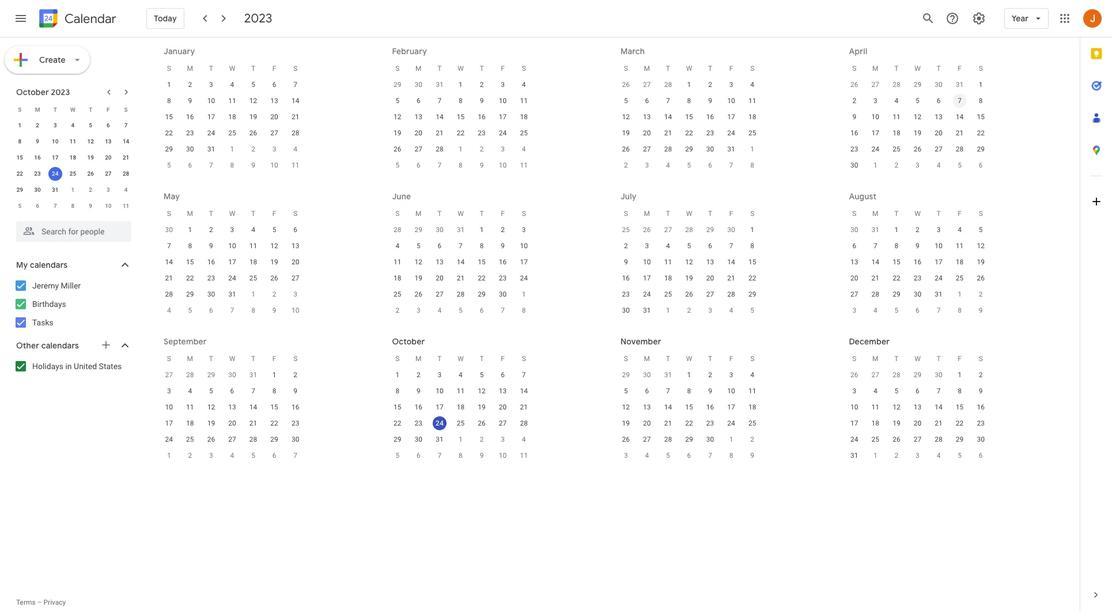 Task type: vqa. For each thing, say whether or not it's contained in the screenshot.
the 29 within the january grid
yes



Task type: locate. For each thing, give the bounding box(es) containing it.
0 vertical spatial november 2 element
[[84, 183, 98, 197]]

10 element inside july grid
[[640, 255, 654, 269]]

row group for november
[[616, 367, 763, 464]]

november 7 element
[[48, 199, 62, 213], [433, 449, 447, 463]]

29
[[394, 81, 402, 89], [914, 81, 922, 89], [165, 145, 173, 153], [686, 145, 693, 153], [977, 145, 985, 153], [17, 187, 23, 193], [415, 226, 423, 234], [707, 226, 714, 234], [186, 291, 194, 299], [478, 291, 486, 299], [749, 291, 757, 299], [893, 291, 901, 299], [207, 371, 215, 379], [622, 371, 630, 379], [914, 371, 922, 379], [271, 436, 278, 444], [394, 436, 402, 444], [686, 436, 693, 444], [956, 436, 964, 444]]

1 vertical spatial november 11 element
[[517, 449, 531, 463]]

20 inside march grid
[[643, 129, 651, 137]]

in
[[65, 362, 72, 371]]

23 inside january grid
[[186, 129, 194, 137]]

Search for people text field
[[23, 221, 125, 242]]

october 5 element
[[246, 449, 260, 463]]

28
[[664, 81, 672, 89], [893, 81, 901, 89], [292, 129, 299, 137], [436, 145, 444, 153], [664, 145, 672, 153], [956, 145, 964, 153], [123, 171, 129, 177], [394, 226, 402, 234], [686, 226, 693, 234], [165, 291, 173, 299], [457, 291, 465, 299], [728, 291, 735, 299], [872, 291, 880, 299], [186, 371, 194, 379], [893, 371, 901, 379], [520, 420, 528, 428], [249, 436, 257, 444], [664, 436, 672, 444], [935, 436, 943, 444]]

13
[[271, 97, 278, 105], [415, 113, 423, 121], [643, 113, 651, 121], [935, 113, 943, 121], [105, 138, 112, 145], [292, 242, 299, 250], [436, 258, 444, 266], [707, 258, 714, 266], [851, 258, 859, 266], [499, 387, 507, 395], [228, 404, 236, 412], [643, 404, 651, 412], [914, 404, 922, 412]]

july 6 element
[[475, 304, 489, 318]]

m up july 31 element
[[873, 210, 879, 218]]

w inside august grid
[[915, 210, 921, 218]]

november 29 element
[[911, 368, 925, 382]]

f for february
[[501, 65, 505, 73]]

24 cell
[[46, 166, 64, 182], [429, 416, 450, 432]]

0 vertical spatial 2023
[[244, 10, 272, 27]]

1 vertical spatial 2023
[[51, 87, 70, 97]]

10 inside the november grid
[[728, 387, 735, 395]]

1 inside october 1 'element'
[[167, 452, 171, 460]]

22 inside september grid
[[271, 420, 278, 428]]

24 inside the november grid
[[728, 420, 735, 428]]

m for february
[[416, 65, 422, 73]]

m up march 27 element on the right top of the page
[[873, 65, 879, 73]]

m for june
[[416, 210, 422, 218]]

10 element
[[204, 94, 218, 108], [496, 94, 510, 108], [725, 94, 739, 108], [869, 110, 883, 124], [48, 135, 62, 149], [225, 239, 239, 253], [517, 239, 531, 253], [932, 239, 946, 253], [640, 255, 654, 269], [433, 385, 447, 398], [725, 385, 739, 398], [162, 401, 176, 414], [848, 401, 862, 414]]

june 4 element
[[162, 304, 176, 318]]

november 26 element
[[848, 368, 862, 382]]

2 inside the march 2 element
[[480, 145, 484, 153]]

1 vertical spatial november 4 element
[[517, 433, 531, 447]]

18 inside april grid
[[893, 129, 901, 137]]

august 1 element
[[661, 304, 675, 318]]

m down "january"
[[187, 65, 193, 73]]

1 vertical spatial november 5 element
[[391, 449, 405, 463]]

create
[[39, 55, 66, 65]]

year
[[1012, 13, 1029, 24]]

m down july 3 element
[[416, 355, 422, 363]]

1 vertical spatial november 2 element
[[475, 433, 489, 447]]

22 element
[[162, 126, 176, 140], [454, 126, 468, 140], [683, 126, 696, 140], [974, 126, 988, 140], [13, 167, 27, 181], [183, 272, 197, 285], [475, 272, 489, 285], [746, 272, 760, 285], [890, 272, 904, 285], [268, 417, 281, 431], [391, 417, 405, 431], [683, 417, 696, 431], [953, 417, 967, 431]]

14 element
[[289, 94, 302, 108], [433, 110, 447, 124], [661, 110, 675, 124], [953, 110, 967, 124], [119, 135, 133, 149], [162, 255, 176, 269], [454, 255, 468, 269], [725, 255, 739, 269], [869, 255, 883, 269], [517, 385, 531, 398], [246, 401, 260, 414], [661, 401, 675, 414], [932, 401, 946, 414]]

10 for 10 'element' within the october grid
[[436, 387, 444, 395]]

0 horizontal spatial 24 cell
[[46, 166, 64, 182]]

10 for 10 'element' within the july grid
[[643, 258, 651, 266]]

november 6 element
[[31, 199, 44, 213], [412, 449, 426, 463]]

2 inside december 2 "element"
[[751, 436, 755, 444]]

0 horizontal spatial november 6 element
[[31, 199, 44, 213]]

10 for 10 'element' within august grid
[[935, 242, 943, 250]]

14
[[292, 97, 299, 105], [436, 113, 444, 121], [664, 113, 672, 121], [956, 113, 964, 121], [123, 138, 129, 145], [165, 258, 173, 266], [457, 258, 465, 266], [728, 258, 735, 266], [872, 258, 880, 266], [520, 387, 528, 395], [249, 404, 257, 412], [664, 404, 672, 412], [935, 404, 943, 412]]

1 vertical spatial october
[[392, 337, 425, 347]]

miller
[[61, 281, 81, 291]]

7 inside december "grid"
[[937, 387, 941, 395]]

23 inside may grid
[[207, 274, 215, 282]]

15 inside february grid
[[457, 113, 465, 121]]

march grid
[[616, 61, 763, 174]]

27 inside march 27 element
[[872, 81, 880, 89]]

0 vertical spatial november 6 element
[[31, 199, 44, 213]]

november 8 element
[[66, 199, 80, 213], [454, 449, 468, 463]]

row containing 7
[[159, 238, 306, 254]]

26 inside the november grid
[[622, 436, 630, 444]]

1 inside april 1 element
[[751, 145, 755, 153]]

19 element
[[246, 110, 260, 124], [391, 126, 405, 140], [619, 126, 633, 140], [911, 126, 925, 140], [84, 151, 98, 165], [268, 255, 281, 269], [974, 255, 988, 269], [412, 272, 426, 285], [683, 272, 696, 285], [475, 401, 489, 414], [204, 417, 218, 431], [619, 417, 633, 431], [890, 417, 904, 431]]

f for august
[[958, 210, 962, 218]]

2
[[188, 81, 192, 89], [480, 81, 484, 89], [709, 81, 712, 89], [853, 97, 857, 105], [36, 122, 39, 129], [251, 145, 255, 153], [480, 145, 484, 153], [624, 161, 628, 169], [895, 161, 899, 169], [89, 187, 92, 193], [209, 226, 213, 234], [501, 226, 505, 234], [916, 226, 920, 234], [624, 242, 628, 250], [273, 291, 276, 299], [979, 291, 983, 299], [396, 307, 400, 315], [688, 307, 691, 315], [294, 371, 298, 379], [417, 371, 421, 379], [709, 371, 712, 379], [979, 371, 983, 379], [480, 436, 484, 444], [751, 436, 755, 444], [188, 452, 192, 460], [895, 452, 899, 460]]

november 1 element for "october 2023" grid's "november 8" element
[[66, 183, 80, 197]]

today button
[[146, 5, 184, 32]]

january 3 element
[[911, 449, 925, 463]]

31 inside may grid
[[228, 291, 236, 299]]

october down create "popup button"
[[16, 87, 49, 97]]

october grid
[[387, 351, 535, 464]]

9 inside september grid
[[294, 387, 298, 395]]

october for october 2023
[[16, 87, 49, 97]]

m for december
[[873, 355, 879, 363]]

july 30 element
[[848, 223, 862, 237]]

1 horizontal spatial november 2 element
[[475, 433, 489, 447]]

m down october 2023
[[35, 106, 40, 113]]

february 3 element
[[268, 142, 281, 156]]

10 for june 10 element at left
[[292, 307, 299, 315]]

–
[[37, 599, 42, 607]]

add other calendars image
[[100, 340, 112, 351]]

0 horizontal spatial november 4 element
[[119, 183, 133, 197]]

1 horizontal spatial november 11 element
[[517, 449, 531, 463]]

17 inside february grid
[[499, 113, 507, 121]]

30
[[415, 81, 423, 89], [935, 81, 943, 89], [186, 145, 194, 153], [707, 145, 714, 153], [851, 161, 859, 169], [34, 187, 41, 193], [165, 226, 173, 234], [436, 226, 444, 234], [728, 226, 735, 234], [851, 226, 859, 234], [207, 291, 215, 299], [499, 291, 507, 299], [914, 291, 922, 299], [622, 307, 630, 315], [228, 371, 236, 379], [643, 371, 651, 379], [935, 371, 943, 379], [292, 436, 299, 444], [415, 436, 423, 444], [707, 436, 714, 444], [977, 436, 985, 444]]

24
[[207, 129, 215, 137], [499, 129, 507, 137], [728, 129, 735, 137], [872, 145, 880, 153], [52, 171, 58, 177], [228, 274, 236, 282], [520, 274, 528, 282], [935, 274, 943, 282], [643, 291, 651, 299], [436, 420, 444, 428], [728, 420, 735, 428], [165, 436, 173, 444], [851, 436, 859, 444]]

5
[[251, 81, 255, 89], [396, 97, 400, 105], [624, 97, 628, 105], [916, 97, 920, 105], [89, 122, 92, 129], [167, 161, 171, 169], [396, 161, 400, 169], [688, 161, 691, 169], [958, 161, 962, 169], [18, 203, 21, 209], [273, 226, 276, 234], [979, 226, 983, 234], [417, 242, 421, 250], [688, 242, 691, 250], [188, 307, 192, 315], [459, 307, 463, 315], [751, 307, 755, 315], [895, 307, 899, 315], [480, 371, 484, 379], [209, 387, 213, 395], [624, 387, 628, 395], [895, 387, 899, 395], [251, 452, 255, 460], [396, 452, 400, 460], [666, 452, 670, 460], [958, 452, 962, 460]]

november 2 element inside "october 2023" grid
[[84, 183, 98, 197]]

0 vertical spatial calendars
[[30, 260, 68, 270]]

21 inside "october 2023" grid
[[123, 154, 129, 161]]

september 4 element
[[869, 304, 883, 318]]

21
[[292, 113, 299, 121], [436, 129, 444, 137], [664, 129, 672, 137], [956, 129, 964, 137], [123, 154, 129, 161], [165, 274, 173, 282], [457, 274, 465, 282], [728, 274, 735, 282], [872, 274, 880, 282], [520, 404, 528, 412], [249, 420, 257, 428], [664, 420, 672, 428], [935, 420, 943, 428]]

9
[[188, 97, 192, 105], [480, 97, 484, 105], [709, 97, 712, 105], [853, 113, 857, 121], [36, 138, 39, 145], [251, 161, 255, 169], [480, 161, 484, 169], [89, 203, 92, 209], [209, 242, 213, 250], [501, 242, 505, 250], [916, 242, 920, 250], [624, 258, 628, 266], [273, 307, 276, 315], [979, 307, 983, 315], [294, 387, 298, 395], [417, 387, 421, 395], [709, 387, 712, 395], [979, 387, 983, 395], [480, 452, 484, 460], [751, 452, 755, 460]]

row containing 13
[[844, 254, 992, 270]]

0 vertical spatial november 5 element
[[13, 199, 27, 213]]

row group for april
[[844, 77, 992, 174]]

birthdays
[[32, 300, 66, 309]]

january
[[164, 46, 195, 56]]

terms link
[[16, 599, 36, 607]]

18
[[228, 113, 236, 121], [520, 113, 528, 121], [749, 113, 757, 121], [893, 129, 901, 137], [70, 154, 76, 161], [249, 258, 257, 266], [956, 258, 964, 266], [394, 274, 402, 282], [664, 274, 672, 282], [457, 404, 465, 412], [749, 404, 757, 412], [186, 420, 194, 428], [872, 420, 880, 428]]

may 1 element
[[869, 159, 883, 172]]

1 horizontal spatial october
[[392, 337, 425, 347]]

13 inside march grid
[[643, 113, 651, 121]]

0 vertical spatial november 7 element
[[48, 199, 62, 213]]

20 inside december "grid"
[[914, 420, 922, 428]]

10
[[207, 97, 215, 105], [499, 97, 507, 105], [728, 97, 735, 105], [872, 113, 880, 121], [52, 138, 58, 145], [271, 161, 278, 169], [499, 161, 507, 169], [105, 203, 112, 209], [228, 242, 236, 250], [520, 242, 528, 250], [935, 242, 943, 250], [643, 258, 651, 266], [292, 307, 299, 315], [436, 387, 444, 395], [728, 387, 735, 395], [165, 404, 173, 412], [851, 404, 859, 412], [499, 452, 507, 460]]

1 horizontal spatial november 9 element
[[475, 449, 489, 463]]

24 element
[[204, 126, 218, 140], [496, 126, 510, 140], [725, 126, 739, 140], [869, 142, 883, 156], [225, 272, 239, 285], [517, 272, 531, 285], [932, 272, 946, 285], [640, 288, 654, 302], [725, 417, 739, 431], [162, 433, 176, 447], [848, 433, 862, 447]]

30 inside march 30 element
[[935, 81, 943, 89]]

14 inside april grid
[[956, 113, 964, 121]]

0 vertical spatial november 11 element
[[119, 199, 133, 213]]

november 10 element for november 3 element for november 2 element inside "october 2023" grid
[[101, 199, 115, 213]]

1 horizontal spatial 24 cell
[[429, 416, 450, 432]]

row group for december
[[844, 367, 992, 464]]

m for november
[[644, 355, 650, 363]]

10 for 10 'element' inside september grid
[[165, 404, 173, 412]]

row group containing 28
[[387, 222, 535, 319]]

february 6 element
[[183, 159, 197, 172]]

calendars
[[30, 260, 68, 270], [41, 341, 79, 351]]

march 7 element
[[433, 159, 447, 172]]

f for september
[[273, 355, 276, 363]]

1 vertical spatial november 7 element
[[433, 449, 447, 463]]

17
[[207, 113, 215, 121], [499, 113, 507, 121], [728, 113, 735, 121], [872, 129, 880, 137], [52, 154, 58, 161], [228, 258, 236, 266], [520, 258, 528, 266], [935, 258, 943, 266], [643, 274, 651, 282], [436, 404, 444, 412], [728, 404, 735, 412], [165, 420, 173, 428], [851, 420, 859, 428]]

12 inside april grid
[[914, 113, 922, 121]]

f inside march grid
[[730, 65, 734, 73]]

9 inside december "grid"
[[979, 387, 983, 395]]

1 horizontal spatial 24, today element
[[433, 417, 447, 431]]

0 horizontal spatial november 5 element
[[13, 199, 27, 213]]

m
[[187, 65, 193, 73], [416, 65, 422, 73], [644, 65, 650, 73], [873, 65, 879, 73], [35, 106, 40, 113], [187, 210, 193, 218], [416, 210, 422, 218], [644, 210, 650, 218], [873, 210, 879, 218], [187, 355, 193, 363], [416, 355, 422, 363], [644, 355, 650, 363], [873, 355, 879, 363]]

10 for february 10 element
[[271, 161, 278, 169]]

june 27 element
[[661, 223, 675, 237]]

0 horizontal spatial november 7 element
[[48, 199, 62, 213]]

19
[[249, 113, 257, 121], [394, 129, 402, 137], [622, 129, 630, 137], [914, 129, 922, 137], [87, 154, 94, 161], [271, 258, 278, 266], [977, 258, 985, 266], [415, 274, 423, 282], [686, 274, 693, 282], [478, 404, 486, 412], [207, 420, 215, 428], [622, 420, 630, 428], [893, 420, 901, 428]]

0 horizontal spatial november 9 element
[[84, 199, 98, 213]]

december 8 element
[[725, 449, 739, 463]]

2023
[[244, 10, 272, 27], [51, 87, 70, 97]]

0 horizontal spatial october
[[16, 87, 49, 97]]

28 inside may 28 element
[[394, 226, 402, 234]]

other calendars button
[[2, 337, 143, 355]]

25
[[228, 129, 236, 137], [520, 129, 528, 137], [749, 129, 757, 137], [893, 145, 901, 153], [70, 171, 76, 177], [622, 226, 630, 234], [249, 274, 257, 282], [956, 274, 964, 282], [394, 291, 402, 299], [664, 291, 672, 299], [457, 420, 465, 428], [749, 420, 757, 428], [186, 436, 194, 444], [872, 436, 880, 444]]

february grid
[[387, 61, 535, 174]]

april 3 element
[[640, 159, 654, 172]]

m for april
[[873, 65, 879, 73]]

november 7 element for "november 6" element associated with october grid's november 5 element
[[433, 449, 447, 463]]

january 5 element
[[953, 449, 967, 463]]

0 vertical spatial 24, today element
[[48, 167, 62, 181]]

22 inside may grid
[[186, 274, 194, 282]]

april 4 element
[[661, 159, 675, 172]]

calendars up in
[[41, 341, 79, 351]]

1 vertical spatial november 10 element
[[496, 449, 510, 463]]

12 inside january grid
[[249, 97, 257, 105]]

5 inside "april 5" element
[[688, 161, 691, 169]]

0 horizontal spatial november 11 element
[[119, 199, 133, 213]]

s
[[167, 65, 171, 73], [294, 65, 298, 73], [396, 65, 400, 73], [522, 65, 526, 73], [624, 65, 628, 73], [751, 65, 755, 73], [853, 65, 857, 73], [979, 65, 983, 73], [18, 106, 22, 113], [124, 106, 128, 113], [167, 210, 171, 218], [294, 210, 298, 218], [396, 210, 400, 218], [522, 210, 526, 218], [624, 210, 628, 218], [751, 210, 755, 218], [853, 210, 857, 218], [979, 210, 983, 218], [167, 355, 171, 363], [294, 355, 298, 363], [396, 355, 400, 363], [522, 355, 526, 363], [624, 355, 628, 363], [751, 355, 755, 363], [853, 355, 857, 363], [979, 355, 983, 363]]

august 30 element
[[225, 368, 239, 382]]

february 9 element
[[246, 159, 260, 172]]

november 11 element for "october 2023" grid november 4 element
[[119, 199, 133, 213]]

0 vertical spatial november 3 element
[[101, 183, 115, 197]]

january 29 element
[[391, 78, 405, 92]]

1 vertical spatial november 8 element
[[454, 449, 468, 463]]

24 inside january grid
[[207, 129, 215, 137]]

8 inside april grid
[[979, 97, 983, 105]]

12 inside february grid
[[394, 113, 402, 121]]

18 element
[[225, 110, 239, 124], [517, 110, 531, 124], [746, 110, 760, 124], [890, 126, 904, 140], [66, 151, 80, 165], [246, 255, 260, 269], [953, 255, 967, 269], [391, 272, 405, 285], [661, 272, 675, 285], [454, 401, 468, 414], [746, 401, 760, 414], [183, 417, 197, 431], [869, 417, 883, 431]]

12 inside october grid
[[478, 387, 486, 395]]

0 horizontal spatial november 3 element
[[101, 183, 115, 197]]

15 inside june grid
[[478, 258, 486, 266]]

0 vertical spatial october
[[16, 87, 49, 97]]

15
[[165, 113, 173, 121], [457, 113, 465, 121], [686, 113, 693, 121], [977, 113, 985, 121], [17, 154, 23, 161], [186, 258, 194, 266], [478, 258, 486, 266], [749, 258, 757, 266], [893, 258, 901, 266], [271, 404, 278, 412], [394, 404, 402, 412], [686, 404, 693, 412], [956, 404, 964, 412]]

0 vertical spatial 24 cell
[[46, 166, 64, 182]]

1 horizontal spatial november 1 element
[[454, 433, 468, 447]]

march 29 element
[[911, 78, 925, 92]]

22 inside january grid
[[165, 129, 173, 137]]

25 element
[[225, 126, 239, 140], [517, 126, 531, 140], [746, 126, 760, 140], [890, 142, 904, 156], [66, 167, 80, 181], [246, 272, 260, 285], [953, 272, 967, 285], [391, 288, 405, 302], [661, 288, 675, 302], [454, 417, 468, 431], [746, 417, 760, 431], [183, 433, 197, 447], [869, 433, 883, 447]]

29 inside august grid
[[893, 291, 901, 299]]

row group for july
[[616, 222, 763, 319]]

0 horizontal spatial november 2 element
[[84, 183, 98, 197]]

march
[[621, 46, 645, 56]]

november 7 element for "november 6" element related to "october 2023" grid november 5 element
[[48, 199, 62, 213]]

23
[[186, 129, 194, 137], [478, 129, 486, 137], [707, 129, 714, 137], [851, 145, 859, 153], [34, 171, 41, 177], [207, 274, 215, 282], [499, 274, 507, 282], [914, 274, 922, 282], [622, 291, 630, 299], [292, 420, 299, 428], [415, 420, 423, 428], [707, 420, 714, 428], [977, 420, 985, 428]]

8
[[167, 97, 171, 105], [459, 97, 463, 105], [688, 97, 691, 105], [979, 97, 983, 105], [18, 138, 21, 145], [230, 161, 234, 169], [459, 161, 463, 169], [751, 161, 755, 169], [71, 203, 75, 209], [188, 242, 192, 250], [480, 242, 484, 250], [751, 242, 755, 250], [895, 242, 899, 250], [251, 307, 255, 315], [522, 307, 526, 315], [958, 307, 962, 315], [273, 387, 276, 395], [396, 387, 400, 395], [688, 387, 691, 395], [958, 387, 962, 395], [459, 452, 463, 460], [730, 452, 734, 460]]

13 inside the november grid
[[643, 404, 651, 412]]

june 1 element
[[246, 288, 260, 302]]

april grid
[[844, 61, 992, 174]]

20 inside june grid
[[436, 274, 444, 282]]

1 vertical spatial november 6 element
[[412, 449, 426, 463]]

row group for august
[[844, 222, 992, 319]]

25 inside september grid
[[186, 436, 194, 444]]

17 inside august grid
[[935, 258, 943, 266]]

f for january
[[273, 65, 276, 73]]

31
[[436, 81, 444, 89], [956, 81, 964, 89], [207, 145, 215, 153], [728, 145, 735, 153], [52, 187, 58, 193], [457, 226, 465, 234], [872, 226, 880, 234], [228, 291, 236, 299], [935, 291, 943, 299], [643, 307, 651, 315], [249, 371, 257, 379], [664, 371, 672, 379], [436, 436, 444, 444], [851, 452, 859, 460]]

5 inside may 5 element
[[958, 161, 962, 169]]

10 inside august grid
[[935, 242, 943, 250]]

14 inside december "grid"
[[935, 404, 943, 412]]

1 vertical spatial 24 cell
[[429, 416, 450, 432]]

28 inside february grid
[[436, 145, 444, 153]]

6
[[273, 81, 276, 89], [417, 97, 421, 105], [645, 97, 649, 105], [937, 97, 941, 105], [107, 122, 110, 129], [188, 161, 192, 169], [417, 161, 421, 169], [709, 161, 712, 169], [979, 161, 983, 169], [36, 203, 39, 209], [294, 226, 298, 234], [438, 242, 442, 250], [709, 242, 712, 250], [853, 242, 857, 250], [209, 307, 213, 315], [480, 307, 484, 315], [916, 307, 920, 315], [501, 371, 505, 379], [230, 387, 234, 395], [645, 387, 649, 395], [916, 387, 920, 395], [273, 452, 276, 460], [417, 452, 421, 460], [688, 452, 691, 460], [979, 452, 983, 460]]

march 4 element
[[517, 142, 531, 156]]

13 inside june grid
[[436, 258, 444, 266]]

17 inside january grid
[[207, 113, 215, 121]]

10 element inside august grid
[[932, 239, 946, 253]]

13 inside october grid
[[499, 387, 507, 395]]

1 vertical spatial november 3 element
[[496, 433, 510, 447]]

november 27 element
[[869, 368, 883, 382]]

3
[[209, 81, 213, 89], [501, 81, 505, 89], [730, 81, 734, 89], [874, 97, 878, 105], [54, 122, 57, 129], [273, 145, 276, 153], [501, 145, 505, 153], [645, 161, 649, 169], [916, 161, 920, 169], [107, 187, 110, 193], [230, 226, 234, 234], [522, 226, 526, 234], [937, 226, 941, 234], [645, 242, 649, 250], [294, 291, 298, 299], [417, 307, 421, 315], [709, 307, 712, 315], [853, 307, 857, 315], [438, 371, 442, 379], [730, 371, 734, 379], [167, 387, 171, 395], [853, 387, 857, 395], [501, 436, 505, 444], [209, 452, 213, 460], [624, 452, 628, 460], [916, 452, 920, 460]]

october
[[16, 87, 49, 97], [392, 337, 425, 347]]

11 inside september grid
[[186, 404, 194, 412]]

september grid
[[159, 351, 306, 464]]

w for february
[[458, 65, 464, 73]]

november 6 element for "october 2023" grid november 5 element
[[31, 199, 44, 213]]

12
[[249, 97, 257, 105], [394, 113, 402, 121], [622, 113, 630, 121], [914, 113, 922, 121], [87, 138, 94, 145], [271, 242, 278, 250], [977, 242, 985, 250], [415, 258, 423, 266], [686, 258, 693, 266], [478, 387, 486, 395], [207, 404, 215, 412], [622, 404, 630, 412], [893, 404, 901, 412]]

row containing 11
[[387, 254, 535, 270]]

october down july 3 element
[[392, 337, 425, 347]]

today
[[154, 13, 177, 24]]

13 inside december "grid"
[[914, 404, 922, 412]]

m up august 28 element
[[187, 355, 193, 363]]

25 inside february grid
[[520, 129, 528, 137]]

10 element inside january grid
[[204, 94, 218, 108]]

f for november
[[730, 355, 734, 363]]

4
[[230, 81, 234, 89], [522, 81, 526, 89], [751, 81, 755, 89], [895, 97, 899, 105], [71, 122, 75, 129], [294, 145, 298, 153], [522, 145, 526, 153], [666, 161, 670, 169], [937, 161, 941, 169], [124, 187, 128, 193], [251, 226, 255, 234], [958, 226, 962, 234], [396, 242, 400, 250], [666, 242, 670, 250], [167, 307, 171, 315], [438, 307, 442, 315], [730, 307, 734, 315], [874, 307, 878, 315], [459, 371, 463, 379], [751, 371, 755, 379], [188, 387, 192, 395], [874, 387, 878, 395], [522, 436, 526, 444], [230, 452, 234, 460], [645, 452, 649, 460], [937, 452, 941, 460]]

13 inside august grid
[[851, 258, 859, 266]]

26
[[622, 81, 630, 89], [851, 81, 859, 89], [249, 129, 257, 137], [394, 145, 402, 153], [622, 145, 630, 153], [914, 145, 922, 153], [87, 171, 94, 177], [643, 226, 651, 234], [271, 274, 278, 282], [977, 274, 985, 282], [415, 291, 423, 299], [686, 291, 693, 299], [851, 371, 859, 379], [478, 420, 486, 428], [207, 436, 215, 444], [622, 436, 630, 444], [893, 436, 901, 444]]

m for october
[[416, 355, 422, 363]]

row group
[[159, 77, 306, 174], [387, 77, 535, 174], [616, 77, 763, 174], [844, 77, 992, 174], [11, 118, 135, 214], [159, 222, 306, 319], [387, 222, 535, 319], [616, 222, 763, 319], [844, 222, 992, 319], [159, 367, 306, 464], [387, 367, 535, 464], [616, 367, 763, 464], [844, 367, 992, 464]]

february 10 element
[[268, 159, 281, 172]]

10 for 10 'element' within "october 2023" grid
[[52, 138, 58, 145]]

28 inside june 28 element
[[686, 226, 693, 234]]

20
[[271, 113, 278, 121], [415, 129, 423, 137], [643, 129, 651, 137], [935, 129, 943, 137], [105, 154, 112, 161], [292, 258, 299, 266], [436, 274, 444, 282], [707, 274, 714, 282], [851, 274, 859, 282], [499, 404, 507, 412], [228, 420, 236, 428], [643, 420, 651, 428], [914, 420, 922, 428]]

16 inside december "grid"
[[977, 404, 985, 412]]

1 horizontal spatial november 10 element
[[496, 449, 510, 463]]

november 28 element
[[890, 368, 904, 382]]

june
[[392, 191, 411, 202]]

10 inside june 10 element
[[292, 307, 299, 315]]

16
[[186, 113, 194, 121], [478, 113, 486, 121], [707, 113, 714, 121], [851, 129, 859, 137], [34, 154, 41, 161], [207, 258, 215, 266], [499, 258, 507, 266], [914, 258, 922, 266], [622, 274, 630, 282], [292, 404, 299, 412], [415, 404, 423, 412], [707, 404, 714, 412], [977, 404, 985, 412]]

1 vertical spatial november 9 element
[[475, 449, 489, 463]]

m up the november 27 element
[[873, 355, 879, 363]]

tab list
[[1081, 37, 1113, 579]]

27
[[643, 81, 651, 89], [872, 81, 880, 89], [271, 129, 278, 137], [415, 145, 423, 153], [643, 145, 651, 153], [935, 145, 943, 153], [105, 171, 112, 177], [664, 226, 672, 234], [292, 274, 299, 282], [436, 291, 444, 299], [707, 291, 714, 299], [851, 291, 859, 299], [165, 371, 173, 379], [872, 371, 880, 379], [499, 420, 507, 428], [228, 436, 236, 444], [643, 436, 651, 444], [914, 436, 922, 444]]

27 inside october grid
[[499, 420, 507, 428]]

1 horizontal spatial november 8 element
[[454, 449, 468, 463]]

june grid
[[387, 206, 535, 319]]

row containing 21
[[159, 270, 306, 287]]

1 vertical spatial calendars
[[41, 341, 79, 351]]

august
[[849, 191, 877, 202]]

1 horizontal spatial november 3 element
[[496, 433, 510, 447]]

m down february 6 element
[[187, 210, 193, 218]]

m up the june 26 element
[[644, 210, 650, 218]]

january 4 element
[[932, 449, 946, 463]]

0 vertical spatial november 1 element
[[66, 183, 80, 197]]

1 horizontal spatial november 6 element
[[412, 449, 426, 463]]

0 horizontal spatial 2023
[[51, 87, 70, 97]]

november 2 element for "november 8" element associated with october grid
[[475, 433, 489, 447]]

march 9 element
[[475, 159, 489, 172]]

november 1 element
[[66, 183, 80, 197], [454, 433, 468, 447]]

may 4 element
[[932, 159, 946, 172]]

15 inside april grid
[[977, 113, 985, 121]]

1 vertical spatial 24, today element
[[433, 417, 447, 431]]

w for july
[[686, 210, 693, 218]]

february 1 element
[[225, 142, 239, 156]]

f
[[273, 65, 276, 73], [501, 65, 505, 73], [730, 65, 734, 73], [958, 65, 962, 73], [107, 106, 110, 113], [273, 210, 276, 218], [501, 210, 505, 218], [730, 210, 734, 218], [958, 210, 962, 218], [273, 355, 276, 363], [501, 355, 505, 363], [730, 355, 734, 363], [958, 355, 962, 363]]

january 30 element
[[412, 78, 426, 92]]

states
[[99, 362, 122, 371]]

10 element inside september grid
[[162, 401, 176, 414]]

row group containing 27
[[159, 367, 306, 464]]

july
[[621, 191, 637, 202]]

25 inside "october 2023" grid
[[70, 171, 76, 177]]

13 inside april grid
[[935, 113, 943, 121]]

november 9 element for november 2 element within october grid
[[475, 449, 489, 463]]

None search field
[[0, 217, 143, 242]]

5 inside december 5 element
[[666, 452, 670, 460]]

0 vertical spatial november 9 element
[[84, 199, 98, 213]]

w for may
[[229, 210, 235, 218]]

april 6 element
[[704, 159, 717, 172]]

21 element
[[289, 110, 302, 124], [433, 126, 447, 140], [661, 126, 675, 140], [953, 126, 967, 140], [119, 151, 133, 165], [162, 272, 176, 285], [454, 272, 468, 285], [725, 272, 739, 285], [869, 272, 883, 285], [517, 401, 531, 414], [246, 417, 260, 431], [661, 417, 675, 431], [932, 417, 946, 431]]

7 cell
[[950, 93, 971, 109]]

14 inside february grid
[[436, 113, 444, 121]]

0 vertical spatial november 4 element
[[119, 183, 133, 197]]

17 inside september grid
[[165, 420, 173, 428]]

june 30 element
[[725, 223, 739, 237]]

11 inside march grid
[[749, 97, 757, 105]]

11 inside july grid
[[664, 258, 672, 266]]

calendars up jeremy
[[30, 260, 68, 270]]

31 inside january grid
[[207, 145, 215, 153]]

1 horizontal spatial 2023
[[244, 10, 272, 27]]

row group containing 25
[[616, 222, 763, 319]]

f for march
[[730, 65, 734, 73]]

1
[[167, 81, 171, 89], [459, 81, 463, 89], [688, 81, 691, 89], [979, 81, 983, 89], [18, 122, 21, 129], [230, 145, 234, 153], [459, 145, 463, 153], [751, 145, 755, 153], [874, 161, 878, 169], [71, 187, 75, 193], [188, 226, 192, 234], [480, 226, 484, 234], [751, 226, 755, 234], [895, 226, 899, 234], [251, 291, 255, 299], [522, 291, 526, 299], [958, 291, 962, 299], [666, 307, 670, 315], [273, 371, 276, 379], [396, 371, 400, 379], [688, 371, 691, 379], [958, 371, 962, 379], [459, 436, 463, 444], [730, 436, 734, 444], [167, 452, 171, 460], [874, 452, 878, 460]]

1 horizontal spatial november 5 element
[[391, 449, 405, 463]]

row group for september
[[159, 367, 306, 464]]

my calendars button
[[2, 256, 143, 274]]

m up october 30 element
[[644, 355, 650, 363]]

21 inside april grid
[[956, 129, 964, 137]]

t
[[209, 65, 213, 73], [251, 65, 255, 73], [438, 65, 442, 73], [480, 65, 484, 73], [666, 65, 670, 73], [708, 65, 713, 73], [895, 65, 899, 73], [937, 65, 941, 73], [53, 106, 57, 113], [89, 106, 92, 113], [209, 210, 213, 218], [251, 210, 255, 218], [438, 210, 442, 218], [480, 210, 484, 218], [666, 210, 670, 218], [708, 210, 713, 218], [895, 210, 899, 218], [937, 210, 941, 218], [209, 355, 213, 363], [251, 355, 255, 363], [438, 355, 442, 363], [480, 355, 484, 363], [666, 355, 670, 363], [708, 355, 713, 363], [895, 355, 899, 363], [937, 355, 941, 363]]

1 horizontal spatial november 4 element
[[517, 433, 531, 447]]

m up 'may 29' element
[[416, 210, 422, 218]]

march 28 element
[[890, 78, 904, 92]]

february
[[392, 46, 427, 56]]

11 element
[[225, 94, 239, 108], [517, 94, 531, 108], [746, 94, 760, 108], [890, 110, 904, 124], [66, 135, 80, 149], [246, 239, 260, 253], [953, 239, 967, 253], [391, 255, 405, 269], [661, 255, 675, 269], [454, 385, 468, 398], [746, 385, 760, 398], [183, 401, 197, 414], [869, 401, 883, 414]]

1 horizontal spatial november 7 element
[[433, 449, 447, 463]]

24 cell inside october grid
[[429, 416, 450, 432]]

23 inside december "grid"
[[977, 420, 985, 428]]

23 inside february grid
[[478, 129, 486, 137]]

create button
[[5, 46, 90, 74]]

march 2 element
[[475, 142, 489, 156]]

september 2 element
[[974, 288, 988, 302]]

m inside january grid
[[187, 65, 193, 73]]

10 inside april grid
[[872, 113, 880, 121]]

24, today element for november 1 "element" within the october grid
[[433, 417, 447, 431]]

w inside september grid
[[229, 355, 235, 363]]

calendar
[[65, 11, 116, 27]]

december 2 element
[[746, 433, 760, 447]]

0 horizontal spatial november 8 element
[[66, 199, 80, 213]]

16 inside september grid
[[292, 404, 299, 412]]

february 4 element
[[289, 142, 302, 156]]

0 vertical spatial november 8 element
[[66, 199, 80, 213]]

0 horizontal spatial november 10 element
[[101, 199, 115, 213]]

w for august
[[915, 210, 921, 218]]

august 31 element
[[246, 368, 260, 382]]

22
[[165, 129, 173, 137], [457, 129, 465, 137], [686, 129, 693, 137], [977, 129, 985, 137], [17, 171, 23, 177], [186, 274, 194, 282], [478, 274, 486, 282], [749, 274, 757, 282], [893, 274, 901, 282], [271, 420, 278, 428], [394, 420, 402, 428], [686, 420, 693, 428], [956, 420, 964, 428]]

0 vertical spatial november 10 element
[[101, 199, 115, 213]]

april 1 element
[[746, 142, 760, 156]]

october 2 element
[[183, 449, 197, 463]]

october 31 element
[[661, 368, 675, 382]]

27 inside february 27 element
[[643, 81, 651, 89]]

10 element inside october grid
[[433, 385, 447, 398]]

m up february 27 element
[[644, 65, 650, 73]]

may 2 element
[[890, 159, 904, 172]]

13 element
[[268, 94, 281, 108], [412, 110, 426, 124], [640, 110, 654, 124], [932, 110, 946, 124], [101, 135, 115, 149], [289, 239, 302, 253], [433, 255, 447, 269], [704, 255, 717, 269], [848, 255, 862, 269], [496, 385, 510, 398], [225, 401, 239, 414], [640, 401, 654, 414], [911, 401, 925, 414]]

24 inside february grid
[[499, 129, 507, 137]]

f for may
[[273, 210, 276, 218]]

w
[[229, 65, 235, 73], [458, 65, 464, 73], [686, 65, 693, 73], [915, 65, 921, 73], [70, 106, 75, 113], [229, 210, 235, 218], [458, 210, 464, 218], [686, 210, 693, 218], [915, 210, 921, 218], [229, 355, 235, 363], [458, 355, 464, 363], [686, 355, 693, 363], [915, 355, 921, 363]]

year button
[[1005, 5, 1049, 32]]

november 2 element for "october 2023" grid's "november 8" element
[[84, 183, 98, 197]]

17 inside december "grid"
[[851, 420, 859, 428]]

11
[[228, 97, 236, 105], [520, 97, 528, 105], [749, 97, 757, 105], [893, 113, 901, 121], [70, 138, 76, 145], [292, 161, 299, 169], [520, 161, 528, 169], [123, 203, 129, 209], [249, 242, 257, 250], [956, 242, 964, 250], [394, 258, 402, 266], [664, 258, 672, 266], [457, 387, 465, 395], [749, 387, 757, 395], [186, 404, 194, 412], [872, 404, 880, 412], [520, 452, 528, 460]]

1 vertical spatial november 1 element
[[454, 433, 468, 447]]

19 inside january grid
[[249, 113, 257, 121]]

0 horizontal spatial november 1 element
[[66, 183, 80, 197]]

m up january 30 element
[[416, 65, 422, 73]]

0 horizontal spatial 24, today element
[[48, 167, 62, 181]]

4 inside "element"
[[167, 307, 171, 315]]

7
[[294, 81, 298, 89], [438, 97, 442, 105], [666, 97, 670, 105], [958, 97, 962, 105], [124, 122, 128, 129], [209, 161, 213, 169], [438, 161, 442, 169], [730, 161, 734, 169], [54, 203, 57, 209], [167, 242, 171, 250], [459, 242, 463, 250], [730, 242, 734, 250], [874, 242, 878, 250], [230, 307, 234, 315], [501, 307, 505, 315], [937, 307, 941, 315], [522, 371, 526, 379], [251, 387, 255, 395], [666, 387, 670, 395], [937, 387, 941, 395], [294, 452, 298, 460], [438, 452, 442, 460], [709, 452, 712, 460]]



Task type: describe. For each thing, give the bounding box(es) containing it.
march 1 element
[[454, 142, 468, 156]]

26 inside june grid
[[415, 291, 423, 299]]

f for october
[[501, 355, 505, 363]]

f for december
[[958, 355, 962, 363]]

10 element inside june grid
[[517, 239, 531, 253]]

may 30 element
[[433, 223, 447, 237]]

other
[[16, 341, 39, 351]]

holidays
[[32, 362, 63, 371]]

may 6 element
[[974, 159, 988, 172]]

10 for 10 'element' inside the june grid
[[520, 242, 528, 250]]

f for july
[[730, 210, 734, 218]]

september 6 element
[[911, 304, 925, 318]]

17 inside april grid
[[872, 129, 880, 137]]

my
[[16, 260, 28, 270]]

april 7 element
[[725, 159, 739, 172]]

february 26 element
[[619, 78, 633, 92]]

10 for 10 'element' within may grid
[[228, 242, 236, 250]]

august 3 element
[[704, 304, 717, 318]]

row containing 31
[[844, 448, 992, 464]]

15 inside december "grid"
[[956, 404, 964, 412]]

november 11 element for october grid november 4 element
[[517, 449, 531, 463]]

20 inside july grid
[[707, 274, 714, 282]]

october 2023
[[16, 87, 70, 97]]

3 inside "element"
[[294, 291, 298, 299]]

f inside "october 2023" grid
[[107, 106, 110, 113]]

24 inside august grid
[[935, 274, 943, 282]]

november 9 element for november 2 element inside "october 2023" grid
[[84, 199, 98, 213]]

row group for may
[[159, 222, 306, 319]]

5 inside january 5 element
[[958, 452, 962, 460]]

june 26 element
[[640, 223, 654, 237]]

november 8 element for october grid
[[454, 449, 468, 463]]

27 inside the november 27 element
[[872, 371, 880, 379]]

february 7 element
[[204, 159, 218, 172]]

16 inside march grid
[[707, 113, 714, 121]]

december 1 element
[[725, 433, 739, 447]]

june 9 element
[[268, 304, 281, 318]]

october 7 element
[[289, 449, 302, 463]]

december 7 element
[[704, 449, 717, 463]]

30 inside august 30 element
[[228, 371, 236, 379]]

19 inside september grid
[[207, 420, 215, 428]]

february 8 element
[[225, 159, 239, 172]]

january grid
[[159, 61, 306, 174]]

november 30 element
[[932, 368, 946, 382]]

january 2 element
[[890, 449, 904, 463]]

17 inside the november grid
[[728, 404, 735, 412]]

october 1 element
[[162, 449, 176, 463]]

13 inside september grid
[[228, 404, 236, 412]]

holidays in united states
[[32, 362, 122, 371]]

26 inside august grid
[[977, 274, 985, 282]]

24 cell for november 1 "element" within the october grid
[[429, 416, 450, 432]]

1 inside 'march 1' element
[[459, 145, 463, 153]]

30 inside october 30 element
[[643, 371, 651, 379]]

december 6 element
[[683, 449, 696, 463]]

22 inside june grid
[[478, 274, 486, 282]]

june 2 element
[[268, 288, 281, 302]]

september 1 element
[[953, 288, 967, 302]]

march 3 element
[[496, 142, 510, 156]]

june 3 element
[[289, 288, 302, 302]]

august 29 element
[[204, 368, 218, 382]]

w for september
[[229, 355, 235, 363]]

march 8 element
[[454, 159, 468, 172]]

10 for 10 'element' in december "grid"
[[851, 404, 859, 412]]

calendar element
[[37, 7, 116, 32]]

17 inside july grid
[[643, 274, 651, 282]]

27 inside "october 2023" grid
[[105, 171, 112, 177]]

calendars for other calendars
[[41, 341, 79, 351]]

december
[[849, 337, 890, 347]]

march 5 element
[[391, 159, 405, 172]]

september 5 element
[[890, 304, 904, 318]]

31 inside october grid
[[436, 436, 444, 444]]

may grid
[[159, 206, 306, 319]]

may 31 element
[[454, 223, 468, 237]]

jeremy
[[32, 281, 59, 291]]

november 5 element for "october 2023" grid
[[13, 199, 27, 213]]

settings menu image
[[972, 12, 986, 25]]

september 9 element
[[974, 304, 988, 318]]

w for january
[[229, 65, 235, 73]]

24, today element for november 1 "element" within the "october 2023" grid
[[48, 167, 62, 181]]

december 4 element
[[640, 449, 654, 463]]

14 element inside "october 2023" grid
[[119, 135, 133, 149]]

16 inside january grid
[[186, 113, 194, 121]]

27 inside row
[[292, 274, 299, 282]]

10 element inside april grid
[[869, 110, 883, 124]]

row containing 6
[[844, 238, 992, 254]]

october 30 element
[[640, 368, 654, 382]]

june 7 element
[[225, 304, 239, 318]]

march 30 element
[[932, 78, 946, 92]]

calendar heading
[[62, 11, 116, 27]]

terms
[[16, 599, 36, 607]]

16 inside august grid
[[914, 258, 922, 266]]

july 7 element
[[496, 304, 510, 318]]

september 3 element
[[848, 304, 862, 318]]

14 inside january grid
[[292, 97, 299, 105]]

29 inside february grid
[[394, 81, 402, 89]]

march 26 element
[[848, 78, 862, 92]]

5 inside august 5 element
[[751, 307, 755, 315]]

february 5 element
[[162, 159, 176, 172]]

terms – privacy
[[16, 599, 66, 607]]

august 2 element
[[683, 304, 696, 318]]

august 4 element
[[725, 304, 739, 318]]

5 inside july 5 element
[[459, 307, 463, 315]]

23 inside march grid
[[707, 129, 714, 137]]

2 inside may 2 element
[[895, 161, 899, 169]]

june 28 element
[[683, 223, 696, 237]]

row group for january
[[159, 77, 306, 174]]

14 inside august grid
[[872, 258, 880, 266]]

row group for march
[[616, 77, 763, 174]]

14 element inside april grid
[[953, 110, 967, 124]]

25 inside may grid
[[249, 274, 257, 282]]

april 8 element
[[746, 159, 760, 172]]

m for september
[[187, 355, 193, 363]]

21 inside september grid
[[249, 420, 257, 428]]

june 25 element
[[619, 223, 633, 237]]

july 8 element
[[517, 304, 531, 318]]

november
[[621, 337, 662, 347]]

18 inside january grid
[[228, 113, 236, 121]]

10 element inside december "grid"
[[848, 401, 862, 414]]

23 inside april grid
[[851, 145, 859, 153]]

march 27 element
[[869, 78, 883, 92]]

other calendars
[[16, 341, 79, 351]]

m for may
[[187, 210, 193, 218]]

november 4 element for "october 2023" grid
[[119, 183, 133, 197]]

m for march
[[644, 65, 650, 73]]

w for october
[[458, 355, 464, 363]]

april 2 element
[[619, 159, 633, 172]]

main drawer image
[[14, 12, 28, 25]]

13 inside january grid
[[271, 97, 278, 105]]

june 8 element
[[246, 304, 260, 318]]

28 element inside october grid
[[517, 417, 531, 431]]

november 10 element for november 3 element corresponding to november 2 element within october grid
[[496, 449, 510, 463]]

privacy
[[44, 599, 66, 607]]

july 5 element
[[454, 304, 468, 318]]

21 inside the november grid
[[664, 420, 672, 428]]

15 inside may grid
[[186, 258, 194, 266]]

march 31 element
[[953, 78, 967, 92]]

20 inside april grid
[[935, 129, 943, 137]]

w for june
[[458, 210, 464, 218]]

27 inside january grid
[[271, 129, 278, 137]]

row containing 20
[[844, 270, 992, 287]]

november 3 element for november 2 element inside "october 2023" grid
[[101, 183, 115, 197]]

m for july
[[644, 210, 650, 218]]

july 4 element
[[433, 304, 447, 318]]

2 inside "september 2" "element"
[[979, 291, 983, 299]]

february 2 element
[[246, 142, 260, 156]]

my calendars list
[[2, 277, 143, 332]]

july 1 element
[[517, 288, 531, 302]]

march 10 element
[[496, 159, 510, 172]]

11 inside december "grid"
[[872, 404, 880, 412]]

14 inside september grid
[[249, 404, 257, 412]]

14 inside march grid
[[664, 113, 672, 121]]

june 10 element
[[289, 304, 302, 318]]

july grid
[[616, 206, 763, 319]]

tasks
[[32, 318, 53, 327]]

may 3 element
[[911, 159, 925, 172]]

april
[[849, 46, 868, 56]]

w for november
[[686, 355, 693, 363]]

25 inside june grid
[[394, 291, 402, 299]]

united
[[74, 362, 97, 371]]

july 2 element
[[391, 304, 405, 318]]

may 28 element
[[391, 223, 405, 237]]

april 30 element
[[162, 223, 176, 237]]

24 inside september grid
[[165, 436, 173, 444]]

24 cell for november 1 "element" within the "october 2023" grid
[[46, 166, 64, 182]]

w for march
[[686, 65, 693, 73]]

row group for february
[[387, 77, 535, 174]]

9 inside april grid
[[853, 113, 857, 121]]

december 5 element
[[661, 449, 675, 463]]

10 for march 10 element
[[499, 161, 507, 169]]

7 inside cell
[[958, 97, 962, 105]]

may 5 element
[[953, 159, 967, 172]]

jeremy miller
[[32, 281, 81, 291]]

29 inside "october 2023" grid
[[17, 187, 23, 193]]

november 8 element for "october 2023" grid
[[66, 199, 80, 213]]

w for april
[[915, 65, 921, 73]]

25 inside april grid
[[893, 145, 901, 153]]

10 for 10 'element' inside february grid
[[499, 97, 507, 105]]

10 for 10 'element' in the november grid
[[728, 387, 735, 395]]

22 inside march grid
[[686, 129, 693, 137]]

november 3 element for november 2 element within october grid
[[496, 433, 510, 447]]

my calendars
[[16, 260, 68, 270]]

30 inside may 30 element
[[436, 226, 444, 234]]

17 inside "october 2023" grid
[[52, 154, 58, 161]]

30 inside march grid
[[707, 145, 714, 153]]

november 4 element for october grid
[[517, 433, 531, 447]]

20 inside august grid
[[851, 274, 859, 282]]

february 11 element
[[289, 159, 302, 172]]

10 for 10 'element' inside the january grid
[[207, 97, 215, 105]]

november 1 element for "november 8" element associated with october grid
[[454, 433, 468, 447]]

5 inside the october 5 element
[[251, 452, 255, 460]]

27 inside june 27 element
[[664, 226, 672, 234]]

row group for october
[[387, 367, 535, 464]]

m for january
[[187, 65, 193, 73]]

8 inside july grid
[[751, 242, 755, 250]]

february 28 element
[[661, 78, 675, 92]]

31 inside april grid
[[956, 81, 964, 89]]

december 9 element
[[746, 449, 760, 463]]

november 5 element for october grid
[[391, 449, 405, 463]]

1 inside may 1 'element'
[[874, 161, 878, 169]]

october for october
[[392, 337, 425, 347]]

privacy link
[[44, 599, 66, 607]]

may
[[164, 191, 180, 202]]

august 27 element
[[162, 368, 176, 382]]

august 28 element
[[183, 368, 197, 382]]

june 29 element
[[704, 223, 717, 237]]

january 6 element
[[974, 449, 988, 463]]

calendars for my calendars
[[30, 260, 68, 270]]

10 element inside february grid
[[496, 94, 510, 108]]

2 inside july 2 "element"
[[396, 307, 400, 315]]

january 31 element
[[433, 78, 447, 92]]

21 inside january grid
[[292, 113, 299, 121]]

23 inside july grid
[[622, 291, 630, 299]]

30 inside june 30 element
[[728, 226, 735, 234]]

october 2023 grid
[[11, 101, 135, 214]]

september
[[164, 337, 207, 347]]

29 inside october grid
[[394, 436, 402, 444]]

19 inside june grid
[[415, 274, 423, 282]]

row group for june
[[387, 222, 535, 319]]

row containing 14
[[159, 254, 306, 270]]

10 for 10 'element' within march grid
[[728, 97, 735, 105]]

6 inside july grid
[[709, 242, 712, 250]]

10 for 10 'element' in april grid
[[872, 113, 880, 121]]

row containing 18
[[387, 270, 535, 287]]

december 3 element
[[619, 449, 633, 463]]

18 inside december "grid"
[[872, 420, 880, 428]]

16 inside june grid
[[499, 258, 507, 266]]

24 inside june grid
[[520, 274, 528, 282]]

july 3 element
[[412, 304, 426, 318]]

august grid
[[844, 206, 992, 319]]

f for april
[[958, 65, 962, 73]]

4 inside row
[[937, 452, 941, 460]]

w for december
[[915, 355, 921, 363]]

15 inside july grid
[[749, 258, 757, 266]]

m for august
[[873, 210, 879, 218]]

september 8 element
[[953, 304, 967, 318]]

f for june
[[501, 210, 505, 218]]

m inside "october 2023" grid
[[35, 106, 40, 113]]

november 6 element for october grid's november 5 element
[[412, 449, 426, 463]]

12 inside may grid
[[271, 242, 278, 250]]



